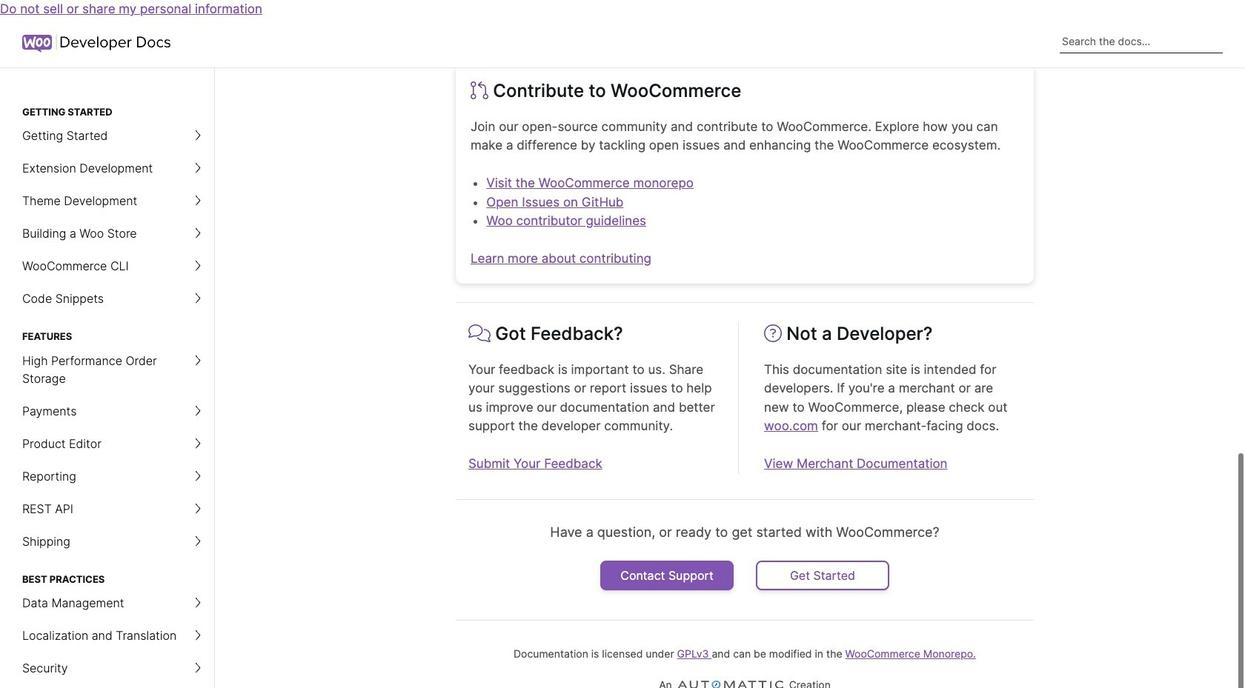 Task type: locate. For each thing, give the bounding box(es) containing it.
1 vertical spatial light image
[[468, 324, 491, 342]]

light image
[[471, 81, 488, 99], [468, 324, 491, 342]]

light image
[[764, 324, 782, 342]]

0 vertical spatial light image
[[471, 81, 488, 99]]

None search field
[[1060, 30, 1223, 53]]



Task type: vqa. For each thing, say whether or not it's contained in the screenshot.
search search box
yes



Task type: describe. For each thing, give the bounding box(es) containing it.
search search field
[[1060, 30, 1223, 53]]



